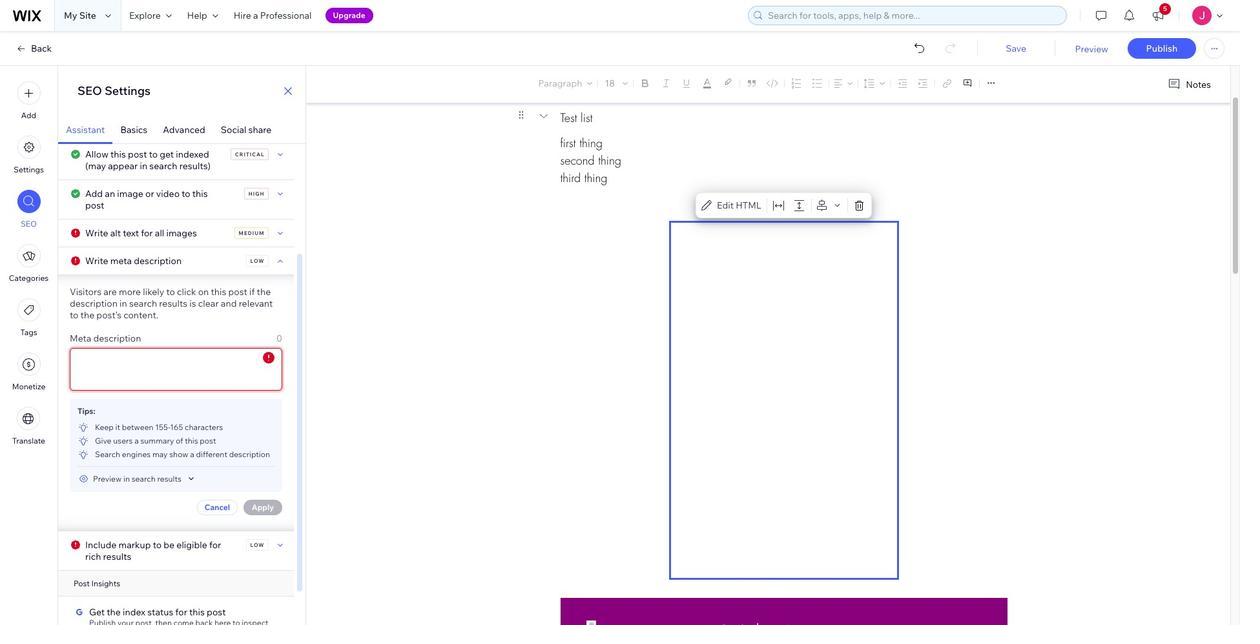 Task type: vqa. For each thing, say whether or not it's contained in the screenshot.


Task type: describe. For each thing, give the bounding box(es) containing it.
notes button
[[1163, 76, 1215, 93]]

meta
[[70, 333, 91, 344]]

write alt text for all images
[[85, 227, 197, 239]]

video
[[156, 188, 180, 200]]

content.
[[123, 309, 158, 321]]

advanced button
[[155, 116, 213, 144]]

save button
[[990, 43, 1042, 54]]

preview in search results
[[93, 474, 182, 484]]

(may
[[85, 160, 106, 172]]

to inside add an image or video to this post
[[182, 188, 190, 200]]

get
[[160, 149, 174, 160]]

tab list containing assistant
[[58, 116, 306, 144]]

share
[[248, 124, 272, 136]]

seo settings
[[78, 83, 151, 98]]

back
[[31, 43, 52, 54]]

to up the 'meta'
[[70, 309, 78, 321]]

write for write meta description
[[85, 255, 108, 267]]

results inside button
[[157, 474, 182, 484]]

0 vertical spatial the
[[257, 286, 271, 298]]

show
[[169, 450, 188, 459]]

markup
[[119, 539, 151, 551]]

insights
[[91, 579, 120, 588]]

write meta description
[[85, 255, 182, 267]]

results inside include markup to be eligible for rich results
[[103, 551, 131, 563]]

edit html button
[[699, 196, 764, 214]]

if
[[249, 286, 255, 298]]

in inside the allow this post to get indexed (may appear in search results)
[[140, 160, 147, 172]]

may
[[152, 450, 168, 459]]

preview for preview in search results
[[93, 474, 122, 484]]

hire
[[234, 10, 251, 21]]

basics
[[120, 124, 147, 136]]

all
[[155, 227, 164, 239]]

my
[[64, 10, 77, 21]]

description down the post's
[[93, 333, 141, 344]]

paragraph
[[538, 78, 582, 89]]

are
[[104, 286, 117, 298]]

social share button
[[213, 116, 279, 144]]

assistant button
[[58, 116, 113, 144]]

this inside the allow this post to get indexed (may appear in search results)
[[110, 149, 126, 160]]

in inside visitors are more likely to click on this post if the description in search results is clear and relevant to the post's content.
[[120, 298, 127, 309]]

notes
[[1186, 78, 1211, 90]]

155-
[[155, 422, 170, 432]]

high
[[248, 191, 265, 197]]

between
[[122, 422, 154, 432]]

0 vertical spatial thing
[[580, 136, 603, 151]]

back button
[[16, 43, 52, 54]]

visitors are more likely to click on this post if the description in search results is clear and relevant to the post's content.
[[70, 286, 273, 321]]

or
[[145, 188, 154, 200]]

test
[[560, 110, 577, 125]]

alt
[[110, 227, 121, 239]]

search inside the allow this post to get indexed (may appear in search results)
[[149, 160, 177, 172]]

description right different
[[229, 450, 270, 459]]

different
[[196, 450, 227, 459]]

monetize button
[[12, 353, 45, 391]]

image
[[117, 188, 143, 200]]

get the index status for this post
[[89, 607, 226, 618]]

is
[[189, 298, 196, 309]]

give
[[95, 436, 111, 446]]

to inside include markup to be eligible for rich results
[[153, 539, 162, 551]]

professional
[[260, 10, 312, 21]]

0 horizontal spatial a
[[134, 436, 139, 446]]

status
[[147, 607, 173, 618]]

post's
[[96, 309, 121, 321]]

list
[[581, 110, 593, 125]]

upgrade button
[[325, 8, 373, 23]]

and
[[221, 298, 237, 309]]

assistant
[[66, 124, 105, 136]]

Search for tools, apps, help & more... field
[[764, 6, 1063, 25]]

categories button
[[9, 244, 49, 283]]

meta description
[[70, 333, 141, 344]]

post up different
[[200, 436, 216, 446]]

cancel button
[[197, 500, 238, 515]]

relevant
[[239, 298, 273, 309]]

characters
[[185, 422, 223, 432]]

search engines may show a different description
[[95, 450, 270, 459]]

description inside visitors are more likely to click on this post if the description in search results is clear and relevant to the post's content.
[[70, 298, 118, 309]]

allow this post to get indexed (may appear in search results)
[[85, 149, 211, 172]]

upgrade
[[333, 10, 365, 20]]

save
[[1006, 43, 1026, 54]]

0 horizontal spatial settings
[[14, 165, 44, 174]]

cancel
[[205, 503, 230, 512]]

indexed
[[176, 149, 209, 160]]

summary
[[140, 436, 174, 446]]

allow
[[85, 149, 108, 160]]

images
[[166, 227, 197, 239]]

test list
[[560, 110, 593, 125]]

first thing second thing third thing
[[560, 136, 621, 185]]

on
[[198, 286, 209, 298]]

preview button
[[1075, 43, 1108, 55]]

settings button
[[14, 136, 44, 174]]

1 horizontal spatial the
[[107, 607, 121, 618]]



Task type: locate. For each thing, give the bounding box(es) containing it.
search right are
[[129, 298, 157, 309]]

post
[[74, 579, 90, 588]]

1 vertical spatial thing
[[598, 153, 621, 168]]

add inside add an image or video to this post
[[85, 188, 103, 200]]

2 write from the top
[[85, 255, 108, 267]]

for right eligible
[[209, 539, 221, 551]]

0 horizontal spatial the
[[80, 309, 94, 321]]

an
[[105, 188, 115, 200]]

1 vertical spatial for
[[209, 539, 221, 551]]

description up meta description
[[70, 298, 118, 309]]

search inside visitors are more likely to click on this post if the description in search results is clear and relevant to the post's content.
[[129, 298, 157, 309]]

this inside add an image or video to this post
[[192, 188, 208, 200]]

this inside visitors are more likely to click on this post if the description in search results is clear and relevant to the post's content.
[[211, 286, 226, 298]]

results)
[[179, 160, 211, 172]]

it
[[115, 422, 120, 432]]

post inside add an image or video to this post
[[85, 200, 104, 211]]

a right the show
[[190, 450, 194, 459]]

results left the is
[[159, 298, 187, 309]]

results right rich
[[103, 551, 131, 563]]

users
[[113, 436, 133, 446]]

first
[[560, 136, 576, 151]]

2 horizontal spatial a
[[253, 10, 258, 21]]

rich
[[85, 551, 101, 563]]

help button
[[179, 0, 226, 31]]

keep it between 155-165 characters
[[95, 422, 223, 432]]

in
[[140, 160, 147, 172], [120, 298, 127, 309], [123, 474, 130, 484]]

0 vertical spatial a
[[253, 10, 258, 21]]

medium
[[239, 230, 265, 236]]

settings up basics
[[105, 83, 151, 98]]

description
[[134, 255, 182, 267], [70, 298, 118, 309], [93, 333, 141, 344], [229, 450, 270, 459]]

the left the post's
[[80, 309, 94, 321]]

the right "if" on the left top
[[257, 286, 271, 298]]

low for write meta description
[[250, 258, 265, 264]]

for left all
[[141, 227, 153, 239]]

post inside the allow this post to get indexed (may appear in search results)
[[128, 149, 147, 160]]

post
[[128, 149, 147, 160], [85, 200, 104, 211], [228, 286, 247, 298], [200, 436, 216, 446], [207, 607, 226, 618]]

appear
[[108, 160, 138, 172]]

advanced
[[163, 124, 205, 136]]

this right the of
[[185, 436, 198, 446]]

text
[[123, 227, 139, 239]]

search
[[95, 450, 120, 459]]

0
[[276, 333, 282, 344]]

2 vertical spatial for
[[175, 607, 187, 618]]

0 vertical spatial in
[[140, 160, 147, 172]]

write
[[85, 227, 108, 239], [85, 255, 108, 267]]

1 low from the top
[[250, 258, 265, 264]]

add button
[[17, 81, 40, 120]]

results down "may"
[[157, 474, 182, 484]]

a inside hire a professional link
[[253, 10, 258, 21]]

0 vertical spatial add
[[21, 110, 36, 120]]

menu
[[0, 74, 57, 453]]

1 horizontal spatial for
[[175, 607, 187, 618]]

Meta description text field
[[70, 349, 282, 390]]

in inside button
[[123, 474, 130, 484]]

in right are
[[120, 298, 127, 309]]

basics button
[[113, 116, 155, 144]]

0 vertical spatial settings
[[105, 83, 151, 98]]

post left "if" on the left top
[[228, 286, 247, 298]]

thing right 'second'
[[598, 153, 621, 168]]

1 vertical spatial the
[[80, 309, 94, 321]]

publish
[[1146, 43, 1178, 54]]

seo button
[[17, 190, 40, 229]]

to left click
[[166, 286, 175, 298]]

1 vertical spatial low
[[250, 542, 265, 548]]

results
[[159, 298, 187, 309], [157, 474, 182, 484], [103, 551, 131, 563]]

preview in search results button
[[78, 473, 197, 484]]

0 horizontal spatial preview
[[93, 474, 122, 484]]

in right appear
[[140, 160, 147, 172]]

include markup to be eligible for rich results
[[85, 539, 221, 563]]

seo up categories button
[[21, 219, 37, 229]]

0 horizontal spatial add
[[21, 110, 36, 120]]

0 vertical spatial low
[[250, 258, 265, 264]]

write left meta
[[85, 255, 108, 267]]

this
[[110, 149, 126, 160], [192, 188, 208, 200], [211, 286, 226, 298], [185, 436, 198, 446], [189, 607, 205, 618]]

this right the allow
[[110, 149, 126, 160]]

likely
[[143, 286, 164, 298]]

5
[[1163, 5, 1167, 13]]

2 vertical spatial a
[[190, 450, 194, 459]]

more
[[119, 286, 141, 298]]

seo inside "button"
[[21, 219, 37, 229]]

meta
[[110, 255, 132, 267]]

1 vertical spatial add
[[85, 188, 103, 200]]

2 vertical spatial thing
[[584, 171, 608, 185]]

this down results)
[[192, 188, 208, 200]]

critical
[[235, 151, 265, 158]]

1 vertical spatial settings
[[14, 165, 44, 174]]

the right get
[[107, 607, 121, 618]]

2 horizontal spatial the
[[257, 286, 271, 298]]

search down engines
[[132, 474, 156, 484]]

this right on
[[211, 286, 226, 298]]

eligible
[[177, 539, 207, 551]]

in down engines
[[123, 474, 130, 484]]

add
[[21, 110, 36, 120], [85, 188, 103, 200]]

add for add
[[21, 110, 36, 120]]

to left get
[[149, 149, 158, 160]]

visitors
[[70, 286, 101, 298]]

2 vertical spatial in
[[123, 474, 130, 484]]

to right video
[[182, 188, 190, 200]]

0 horizontal spatial seo
[[21, 219, 37, 229]]

2 vertical spatial search
[[132, 474, 156, 484]]

third
[[560, 171, 581, 185]]

settings up seo "button"
[[14, 165, 44, 174]]

hire a professional link
[[226, 0, 319, 31]]

description down all
[[134, 255, 182, 267]]

0 horizontal spatial for
[[141, 227, 153, 239]]

search inside button
[[132, 474, 156, 484]]

post down basics button
[[128, 149, 147, 160]]

the
[[257, 286, 271, 298], [80, 309, 94, 321], [107, 607, 121, 618]]

1 vertical spatial results
[[157, 474, 182, 484]]

1 horizontal spatial seo
[[78, 83, 102, 98]]

search up video
[[149, 160, 177, 172]]

1 vertical spatial preview
[[93, 474, 122, 484]]

1 horizontal spatial add
[[85, 188, 103, 200]]

thing
[[580, 136, 603, 151], [598, 153, 621, 168], [584, 171, 608, 185]]

social
[[221, 124, 246, 136]]

a
[[253, 10, 258, 21], [134, 436, 139, 446], [190, 450, 194, 459]]

engines
[[122, 450, 151, 459]]

edit html
[[717, 200, 761, 211]]

low for include markup to be eligible for rich results
[[250, 542, 265, 548]]

hire a professional
[[234, 10, 312, 21]]

post left an
[[85, 200, 104, 211]]

2 vertical spatial results
[[103, 551, 131, 563]]

to left be
[[153, 539, 162, 551]]

1 vertical spatial seo
[[21, 219, 37, 229]]

results inside visitors are more likely to click on this post if the description in search results is clear and relevant to the post's content.
[[159, 298, 187, 309]]

thing up 'second'
[[580, 136, 603, 151]]

for right the status
[[175, 607, 187, 618]]

click
[[177, 286, 196, 298]]

write for write alt text for all images
[[85, 227, 108, 239]]

1 horizontal spatial settings
[[105, 83, 151, 98]]

write left alt
[[85, 227, 108, 239]]

seo for seo
[[21, 219, 37, 229]]

seo up assistant at left top
[[78, 83, 102, 98]]

tags
[[20, 328, 37, 337]]

index
[[123, 607, 145, 618]]

tips:
[[78, 406, 95, 416]]

2 vertical spatial the
[[107, 607, 121, 618]]

0 vertical spatial seo
[[78, 83, 102, 98]]

give users a summary of this post
[[95, 436, 216, 446]]

post right the status
[[207, 607, 226, 618]]

a right hire
[[253, 10, 258, 21]]

categories
[[9, 273, 49, 283]]

add inside add button
[[21, 110, 36, 120]]

preview for preview
[[1075, 43, 1108, 55]]

a up engines
[[134, 436, 139, 446]]

2 horizontal spatial for
[[209, 539, 221, 551]]

site
[[79, 10, 96, 21]]

seo for seo settings
[[78, 83, 102, 98]]

add left an
[[85, 188, 103, 200]]

post inside visitors are more likely to click on this post if the description in search results is clear and relevant to the post's content.
[[228, 286, 247, 298]]

to
[[149, 149, 158, 160], [182, 188, 190, 200], [166, 286, 175, 298], [70, 309, 78, 321], [153, 539, 162, 551]]

low
[[250, 258, 265, 264], [250, 542, 265, 548]]

0 vertical spatial write
[[85, 227, 108, 239]]

menu containing add
[[0, 74, 57, 453]]

to inside the allow this post to get indexed (may appear in search results)
[[149, 149, 158, 160]]

165
[[170, 422, 183, 432]]

5 button
[[1144, 0, 1172, 31]]

preview inside button
[[93, 474, 122, 484]]

1 vertical spatial search
[[129, 298, 157, 309]]

get
[[89, 607, 105, 618]]

keep
[[95, 422, 114, 432]]

0 vertical spatial search
[[149, 160, 177, 172]]

0 vertical spatial preview
[[1075, 43, 1108, 55]]

tab list
[[58, 116, 306, 144]]

preview
[[1075, 43, 1108, 55], [93, 474, 122, 484]]

1 vertical spatial write
[[85, 255, 108, 267]]

0 vertical spatial results
[[159, 298, 187, 309]]

for
[[141, 227, 153, 239], [209, 539, 221, 551], [175, 607, 187, 618]]

paragraph button
[[536, 74, 595, 92]]

be
[[164, 539, 175, 551]]

1 horizontal spatial preview
[[1075, 43, 1108, 55]]

1 vertical spatial a
[[134, 436, 139, 446]]

1 vertical spatial in
[[120, 298, 127, 309]]

1 horizontal spatial a
[[190, 450, 194, 459]]

1 write from the top
[[85, 227, 108, 239]]

2 low from the top
[[250, 542, 265, 548]]

this right the status
[[189, 607, 205, 618]]

clear
[[198, 298, 219, 309]]

thing right third
[[584, 171, 608, 185]]

explore
[[129, 10, 161, 21]]

add for add an image or video to this post
[[85, 188, 103, 200]]

add up settings "button"
[[21, 110, 36, 120]]

for inside include markup to be eligible for rich results
[[209, 539, 221, 551]]

0 vertical spatial for
[[141, 227, 153, 239]]

translate
[[12, 436, 45, 446]]

second
[[560, 153, 595, 168]]



